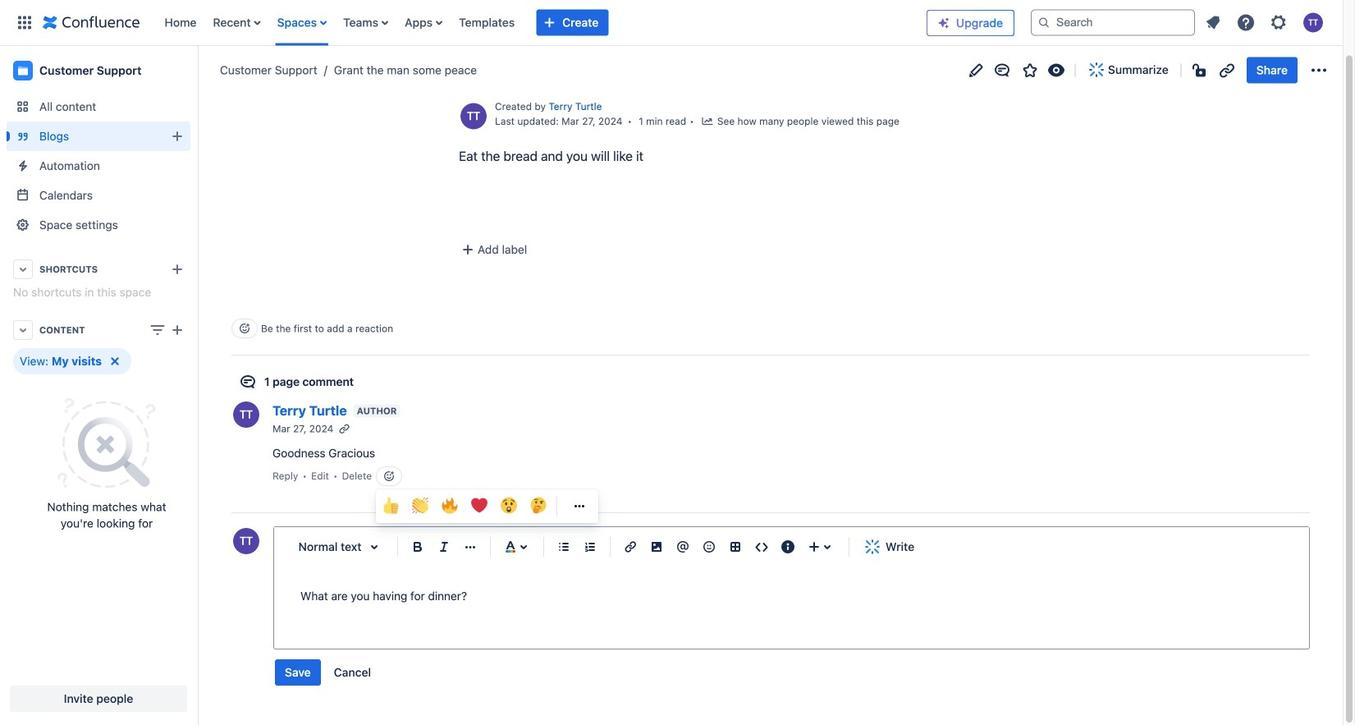 Task type: locate. For each thing, give the bounding box(es) containing it.
more information about terry turtle image
[[232, 400, 261, 429], [232, 526, 261, 556]]

Search field
[[1032, 9, 1196, 36]]

:fire: image
[[442, 497, 458, 514], [442, 497, 458, 514]]

italic ⌘i image
[[434, 537, 454, 557]]

list
[[156, 0, 914, 46], [1199, 8, 1334, 37]]

group
[[275, 659, 381, 686]]

info panel image
[[779, 537, 798, 557]]

add reaction image
[[383, 470, 396, 483]]

:astonished: image
[[501, 497, 517, 514]]

text formatting group
[[405, 534, 484, 560]]

link ⌘k image
[[621, 537, 641, 557]]

region
[[7, 348, 191, 549]]

numbered list ⌘⇧7 image
[[581, 537, 600, 557]]

:thinking: image
[[531, 497, 547, 514]]

None search field
[[1032, 9, 1196, 36]]

more image
[[570, 496, 590, 516]]

1 horizontal spatial list
[[1199, 8, 1334, 37]]

:thumbsup: image
[[383, 497, 399, 514], [383, 497, 399, 514]]

0 horizontal spatial list
[[156, 0, 914, 46]]

:clap: image
[[412, 497, 429, 514]]

table ⇧⌥t image
[[726, 537, 746, 557]]

star image
[[1021, 60, 1041, 80]]

confluence image
[[43, 13, 140, 32], [43, 13, 140, 32]]

notification icon image
[[1204, 13, 1224, 32]]

list formating group
[[551, 534, 604, 560]]

mention @ image
[[673, 537, 693, 557]]

banner
[[0, 0, 1344, 49]]

global element
[[10, 0, 914, 46]]

search image
[[1038, 16, 1051, 29]]

comment count icon image
[[232, 372, 258, 392]]

list for the premium image at right
[[1199, 8, 1334, 37]]

:thinking: image
[[531, 497, 547, 514]]

:clap: image
[[412, 497, 429, 514]]

space element
[[0, 46, 197, 725]]

add image, video, or file image
[[647, 537, 667, 557]]

emoji : image
[[700, 537, 719, 557]]

1 vertical spatial more information about terry turtle image
[[232, 526, 261, 556]]

stop watching image
[[1047, 60, 1067, 80]]

0 vertical spatial more information about terry turtle image
[[232, 400, 261, 429]]

add shortcut image
[[168, 260, 187, 279]]

change view image
[[148, 320, 168, 340]]

copy link to comment image
[[338, 422, 351, 435]]

your profile and preferences image
[[1304, 13, 1324, 32]]

create a blog image
[[168, 126, 187, 146]]

settings icon image
[[1270, 13, 1289, 32]]

region inside space 'element'
[[7, 348, 191, 549]]

code snippet ``` image
[[752, 537, 772, 557]]



Task type: describe. For each thing, give the bounding box(es) containing it.
Comment area, start typing to enter text. text field
[[301, 586, 1284, 606]]

copy link image
[[1218, 60, 1238, 80]]

bullet list ⌘⇧8 image
[[554, 537, 574, 557]]

add reaction image
[[238, 322, 251, 335]]

help icon image
[[1237, 13, 1257, 32]]

Add label text field
[[457, 241, 585, 258]]

:astonished: image
[[501, 497, 517, 514]]

create image
[[168, 320, 187, 340]]

1 more information about terry turtle image from the top
[[232, 400, 261, 429]]

list for appswitcher icon
[[156, 0, 914, 46]]

:heart: image
[[471, 497, 488, 514]]

more formatting image
[[461, 537, 480, 557]]

edit this page image
[[967, 60, 986, 80]]

more actions image
[[1310, 60, 1330, 80]]

show inline comments image
[[993, 60, 1013, 80]]

collapse sidebar image
[[179, 54, 215, 87]]

no restrictions image
[[1192, 60, 1211, 80]]

premium image
[[938, 16, 951, 30]]

:heart: image
[[471, 497, 488, 514]]

comment by terry turtle comment
[[232, 400, 1311, 527]]

appswitcher icon image
[[15, 13, 34, 32]]

clear view image
[[105, 352, 125, 371]]

2 more information about terry turtle image from the top
[[232, 526, 261, 556]]

bold ⌘b image
[[408, 537, 428, 557]]

more information about terry turtle image
[[459, 101, 489, 131]]



Task type: vqa. For each thing, say whether or not it's contained in the screenshot.
middle 3
no



